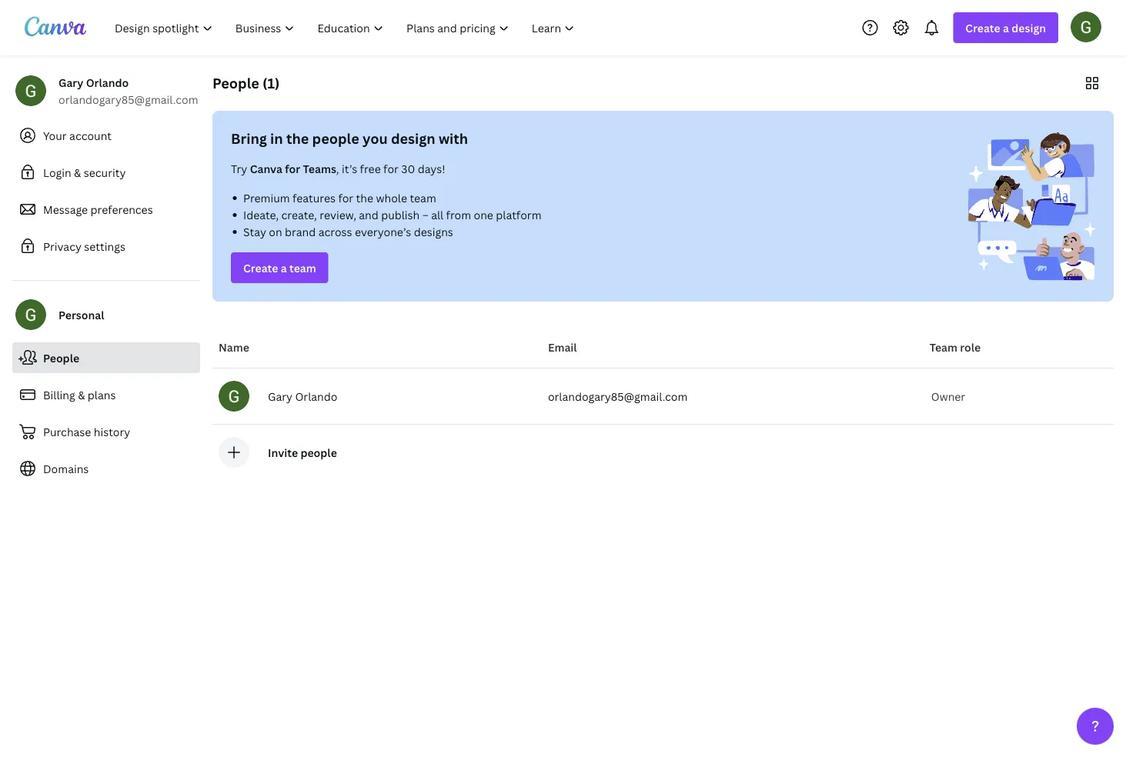 Task type: vqa. For each thing, say whether or not it's contained in the screenshot.
left Orlando
yes



Task type: locate. For each thing, give the bounding box(es) containing it.
list
[[231, 189, 651, 240]]

create,
[[282, 208, 317, 222]]

0 vertical spatial orlandogary85@gmail.com
[[59, 92, 198, 107]]

1 horizontal spatial orlando
[[295, 389, 338, 404]]

invite people button
[[268, 446, 337, 460]]

0 vertical spatial a
[[1004, 20, 1010, 35]]

for up review,
[[338, 191, 354, 205]]

privacy settings
[[43, 239, 125, 254]]

gary inside "button"
[[268, 389, 293, 404]]

1 vertical spatial create
[[243, 261, 278, 275]]

try
[[231, 161, 247, 176]]

a
[[1004, 20, 1010, 35], [281, 261, 287, 275]]

design left 'gary orlando' image
[[1012, 20, 1047, 35]]

privacy
[[43, 239, 82, 254]]

orlando up your account link at the left top
[[86, 75, 129, 90]]

orlando for gary orlando orlandogary85@gmail.com
[[86, 75, 129, 90]]

team
[[930, 340, 958, 355]]

orlandogary85@gmail.com
[[59, 92, 198, 107], [548, 389, 688, 404]]

for left the 30
[[384, 161, 399, 176]]

0 vertical spatial create
[[966, 20, 1001, 35]]

gary orlando button
[[219, 381, 536, 412]]

gary orlando orlandogary85@gmail.com
[[59, 75, 198, 107]]

a inside create a design dropdown button
[[1004, 20, 1010, 35]]

billing & plans link
[[12, 380, 200, 411]]

login & security
[[43, 165, 126, 180]]

team
[[410, 191, 437, 205], [290, 261, 316, 275]]

purchase history
[[43, 425, 130, 439]]

& for billing
[[78, 388, 85, 402]]

1 horizontal spatial create
[[966, 20, 1001, 35]]

and
[[359, 208, 379, 222]]

0 vertical spatial orlando
[[86, 75, 129, 90]]

whole
[[376, 191, 407, 205]]

&
[[74, 165, 81, 180], [78, 388, 85, 402]]

gary
[[59, 75, 83, 90], [268, 389, 293, 404]]

0 vertical spatial the
[[286, 129, 309, 148]]

0 vertical spatial team
[[410, 191, 437, 205]]

in
[[270, 129, 283, 148]]

1 vertical spatial gary
[[268, 389, 293, 404]]

login & security link
[[12, 157, 200, 188]]

design inside dropdown button
[[1012, 20, 1047, 35]]

the
[[286, 129, 309, 148], [356, 191, 374, 205]]

your account
[[43, 128, 112, 143]]

create a team
[[243, 261, 316, 275]]

orlando inside "button"
[[295, 389, 338, 404]]

0 horizontal spatial design
[[391, 129, 436, 148]]

1 vertical spatial team
[[290, 261, 316, 275]]

people
[[312, 129, 359, 148], [301, 446, 337, 460]]

design up the 30
[[391, 129, 436, 148]]

1 horizontal spatial people
[[213, 74, 259, 92]]

premium features for the whole team ideate, create, review, and publish – all from one platform stay on brand across everyone's designs
[[243, 191, 542, 239]]

orlando inside gary orlando orlandogary85@gmail.com
[[86, 75, 129, 90]]

0 horizontal spatial a
[[281, 261, 287, 275]]

orlando
[[86, 75, 129, 90], [295, 389, 338, 404]]

1 horizontal spatial team
[[410, 191, 437, 205]]

orlando for gary orlando
[[295, 389, 338, 404]]

0 vertical spatial design
[[1012, 20, 1047, 35]]

publish
[[381, 208, 420, 222]]

1 horizontal spatial orlandogary85@gmail.com
[[548, 389, 688, 404]]

for right canva
[[285, 161, 301, 176]]

team down brand at the left top of the page
[[290, 261, 316, 275]]

orlandogary85@gmail.com up your account link at the left top
[[59, 92, 198, 107]]

create for create a design
[[966, 20, 1001, 35]]

design
[[1012, 20, 1047, 35], [391, 129, 436, 148]]

people right invite
[[301, 446, 337, 460]]

create inside dropdown button
[[966, 20, 1001, 35]]

1 horizontal spatial for
[[338, 191, 354, 205]]

settings
[[84, 239, 125, 254]]

1 vertical spatial orlando
[[295, 389, 338, 404]]

the up and at the left top of page
[[356, 191, 374, 205]]

people up billing
[[43, 351, 79, 365]]

1 horizontal spatial a
[[1004, 20, 1010, 35]]

team inside premium features for the whole team ideate, create, review, and publish – all from one platform stay on brand across everyone's designs
[[410, 191, 437, 205]]

0 horizontal spatial people
[[43, 351, 79, 365]]

1 vertical spatial people
[[43, 351, 79, 365]]

a for design
[[1004, 20, 1010, 35]]

0 horizontal spatial gary
[[59, 75, 83, 90]]

history
[[94, 425, 130, 439]]

gary for gary orlando
[[268, 389, 293, 404]]

0 horizontal spatial create
[[243, 261, 278, 275]]

1 horizontal spatial gary
[[268, 389, 293, 404]]

0 horizontal spatial team
[[290, 261, 316, 275]]

the right in
[[286, 129, 309, 148]]

gary up your account
[[59, 75, 83, 90]]

orlando up invite people
[[295, 389, 338, 404]]

people up the ,
[[312, 129, 359, 148]]

with
[[439, 129, 468, 148]]

gary up invite
[[268, 389, 293, 404]]

for for teams
[[285, 161, 301, 176]]

message
[[43, 202, 88, 217]]

1 vertical spatial orlandogary85@gmail.com
[[548, 389, 688, 404]]

0 vertical spatial gary
[[59, 75, 83, 90]]

for
[[285, 161, 301, 176], [384, 161, 399, 176], [338, 191, 354, 205]]

role
[[961, 340, 981, 355]]

people link
[[12, 343, 200, 374]]

0 horizontal spatial orlandogary85@gmail.com
[[59, 92, 198, 107]]

people (1)
[[213, 74, 280, 92]]

0 vertical spatial people
[[213, 74, 259, 92]]

domains link
[[12, 454, 200, 484]]

1 vertical spatial &
[[78, 388, 85, 402]]

email
[[548, 340, 577, 355]]

2 horizontal spatial for
[[384, 161, 399, 176]]

a inside create a team button
[[281, 261, 287, 275]]

people inside 'people' link
[[43, 351, 79, 365]]

your account link
[[12, 120, 200, 151]]

1 vertical spatial the
[[356, 191, 374, 205]]

for inside premium features for the whole team ideate, create, review, and publish – all from one platform stay on brand across everyone's designs
[[338, 191, 354, 205]]

& left plans
[[78, 388, 85, 402]]

canva
[[250, 161, 283, 176]]

invite people
[[268, 446, 337, 460]]

everyone's
[[355, 225, 411, 239]]

people
[[213, 74, 259, 92], [43, 351, 79, 365]]

0 horizontal spatial the
[[286, 129, 309, 148]]

create a team button
[[231, 253, 329, 283]]

purchase history link
[[12, 417, 200, 447]]

team up –
[[410, 191, 437, 205]]

privacy settings link
[[12, 231, 200, 262]]

create
[[966, 20, 1001, 35], [243, 261, 278, 275]]

gary inside gary orlando orlandogary85@gmail.com
[[59, 75, 83, 90]]

it's
[[342, 161, 358, 176]]

orlandogary85@gmail.com down the email
[[548, 389, 688, 404]]

0 horizontal spatial for
[[285, 161, 301, 176]]

bring
[[231, 129, 267, 148]]

1 horizontal spatial the
[[356, 191, 374, 205]]

teams
[[303, 161, 336, 176]]

1 vertical spatial a
[[281, 261, 287, 275]]

gary orlando
[[268, 389, 338, 404]]

0 vertical spatial &
[[74, 165, 81, 180]]

1 horizontal spatial design
[[1012, 20, 1047, 35]]

create for create a team
[[243, 261, 278, 275]]

0 horizontal spatial orlando
[[86, 75, 129, 90]]

people left (1)
[[213, 74, 259, 92]]

list containing premium features for the whole team
[[231, 189, 651, 240]]

& right login
[[74, 165, 81, 180]]

create inside button
[[243, 261, 278, 275]]

owner button
[[930, 381, 974, 412]]



Task type: describe. For each thing, give the bounding box(es) containing it.
on
[[269, 225, 282, 239]]

1 vertical spatial people
[[301, 446, 337, 460]]

purchase
[[43, 425, 91, 439]]

bring in the people you design with
[[231, 129, 468, 148]]

30
[[402, 161, 415, 176]]

features
[[293, 191, 336, 205]]

create a design button
[[954, 12, 1059, 43]]

message preferences
[[43, 202, 153, 217]]

days!
[[418, 161, 446, 176]]

one
[[474, 208, 494, 222]]

plans
[[88, 388, 116, 402]]

from
[[446, 208, 471, 222]]

ideate,
[[243, 208, 279, 222]]

brand
[[285, 225, 316, 239]]

security
[[84, 165, 126, 180]]

& for login
[[74, 165, 81, 180]]

team role
[[930, 340, 981, 355]]

try canva for teams , it's free for 30 days!
[[231, 161, 446, 176]]

a for team
[[281, 261, 287, 275]]

personal
[[59, 308, 104, 322]]

invite
[[268, 446, 298, 460]]

free
[[360, 161, 381, 176]]

you
[[363, 129, 388, 148]]

your
[[43, 128, 67, 143]]

billing & plans
[[43, 388, 116, 402]]

billing
[[43, 388, 75, 402]]

people for people (1)
[[213, 74, 259, 92]]

domains
[[43, 462, 89, 476]]

owner
[[932, 389, 966, 404]]

account
[[69, 128, 112, 143]]

people for people
[[43, 351, 79, 365]]

name
[[219, 340, 249, 355]]

designs
[[414, 225, 453, 239]]

preferences
[[91, 202, 153, 217]]

top level navigation element
[[105, 12, 588, 43]]

gary for gary orlando orlandogary85@gmail.com
[[59, 75, 83, 90]]

0 vertical spatial people
[[312, 129, 359, 148]]

–
[[423, 208, 429, 222]]

across
[[319, 225, 352, 239]]

premium
[[243, 191, 290, 205]]

,
[[336, 161, 339, 176]]

team inside create a team button
[[290, 261, 316, 275]]

message preferences link
[[12, 194, 200, 225]]

the inside premium features for the whole team ideate, create, review, and publish – all from one platform stay on brand across everyone's designs
[[356, 191, 374, 205]]

gary orlando image
[[1071, 11, 1102, 42]]

login
[[43, 165, 71, 180]]

review,
[[320, 208, 356, 222]]

for for the
[[338, 191, 354, 205]]

(1)
[[263, 74, 280, 92]]

create a design
[[966, 20, 1047, 35]]

all
[[431, 208, 444, 222]]

1 vertical spatial design
[[391, 129, 436, 148]]

platform
[[496, 208, 542, 222]]

stay
[[243, 225, 266, 239]]



